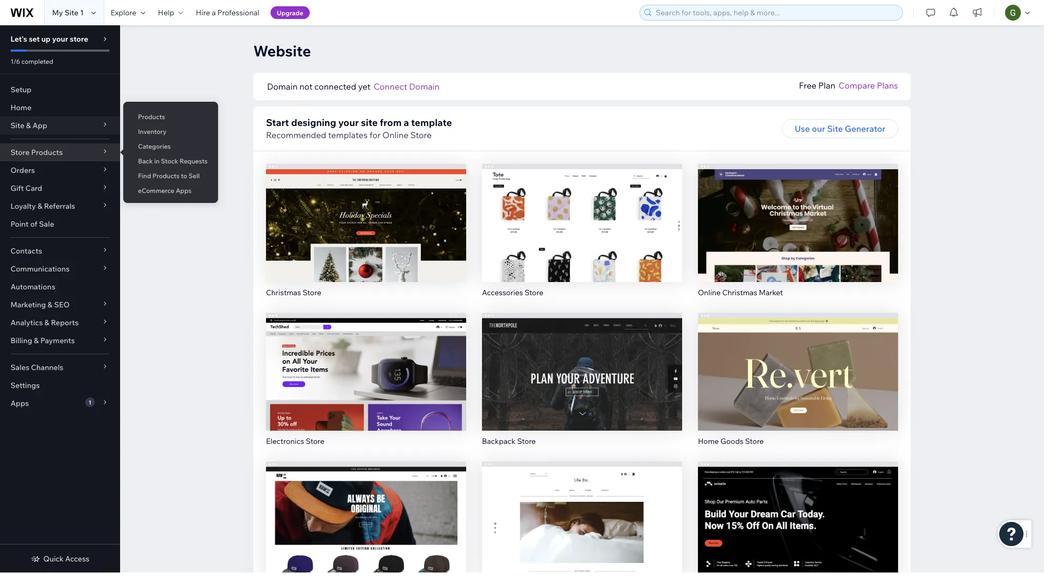 Task type: describe. For each thing, give the bounding box(es) containing it.
hire a professional link
[[190, 0, 266, 25]]

store products button
[[0, 143, 120, 161]]

up
[[41, 34, 51, 43]]

template
[[412, 116, 452, 128]]

home for home goods store
[[699, 436, 719, 446]]

backpack store
[[482, 436, 536, 446]]

& for marketing
[[48, 300, 52, 309]]

& for loyalty
[[38, 201, 42, 211]]

loyalty & referrals
[[11, 201, 75, 211]]

help button
[[152, 0, 190, 25]]

a inside start designing your site from a template recommended templates for online store
[[404, 116, 409, 128]]

edit for electronics store
[[358, 358, 374, 369]]

domain not connected yet connect domain
[[267, 81, 440, 92]]

generator
[[846, 123, 886, 134]]

contacts button
[[0, 242, 120, 260]]

gift card
[[11, 183, 42, 193]]

back
[[138, 157, 153, 165]]

templates
[[328, 130, 368, 140]]

compare plans button
[[839, 79, 899, 92]]

set
[[29, 34, 40, 43]]

channels
[[31, 363, 63, 372]]

point of sale link
[[0, 215, 120, 233]]

accessories
[[482, 287, 523, 297]]

marketing
[[11, 300, 46, 309]]

sales
[[11, 363, 29, 372]]

analytics
[[11, 318, 43, 327]]

connect domain button
[[374, 80, 440, 93]]

point
[[11, 219, 29, 229]]

hire
[[196, 8, 210, 17]]

setup
[[11, 85, 31, 94]]

home link
[[0, 99, 120, 117]]

1 domain from the left
[[267, 81, 298, 92]]

your inside start designing your site from a template recommended templates for online store
[[339, 116, 359, 128]]

quick
[[43, 554, 64, 563]]

edit button for backpack store
[[560, 354, 605, 373]]

let's
[[11, 34, 27, 43]]

edit for accessories store
[[575, 209, 591, 220]]

0 horizontal spatial a
[[212, 8, 216, 17]]

site inside dropdown button
[[11, 121, 24, 130]]

site & app button
[[0, 117, 120, 134]]

accessories store
[[482, 287, 544, 297]]

in
[[154, 157, 160, 165]]

explore
[[111, 8, 136, 17]]

find
[[138, 172, 151, 180]]

sales channels button
[[0, 359, 120, 376]]

1 christmas from the left
[[266, 287, 301, 297]]

1 horizontal spatial site
[[65, 8, 79, 17]]

electronics store
[[266, 436, 325, 446]]

connect
[[374, 81, 408, 92]]

& for site
[[26, 121, 31, 130]]

free
[[800, 80, 817, 91]]

inventory link
[[123, 122, 218, 140]]

products for store products
[[31, 148, 63, 157]]

point of sale
[[11, 219, 54, 229]]

& for analytics
[[44, 318, 49, 327]]

categories
[[138, 142, 171, 150]]

access
[[65, 554, 89, 563]]

1 inside sidebar element
[[89, 399, 91, 405]]

2 christmas from the left
[[723, 287, 758, 297]]

ecommerce
[[138, 186, 175, 194]]

edit button for accessories store
[[560, 205, 605, 224]]

card
[[25, 183, 42, 193]]

use our site generator
[[795, 123, 886, 134]]

payments
[[40, 336, 75, 345]]

0 vertical spatial 1
[[80, 8, 84, 17]]

edit for backpack store
[[575, 358, 591, 369]]

apps inside sidebar element
[[11, 399, 29, 408]]

ecommerce apps link
[[123, 181, 218, 199]]

gift
[[11, 183, 24, 193]]

inventory
[[138, 127, 167, 135]]

for
[[370, 130, 381, 140]]

completed
[[22, 57, 53, 65]]

store
[[70, 34, 88, 43]]

app
[[33, 121, 47, 130]]

billing & payments button
[[0, 332, 120, 350]]

products for find products to sell
[[153, 172, 180, 180]]



Task type: locate. For each thing, give the bounding box(es) containing it.
products inside dropdown button
[[31, 148, 63, 157]]

your inside sidebar element
[[52, 34, 68, 43]]

sale
[[39, 219, 54, 229]]

home inside sidebar element
[[11, 103, 32, 112]]

1 horizontal spatial domain
[[409, 81, 440, 92]]

home for home
[[11, 103, 32, 112]]

edit button for christmas store
[[344, 205, 389, 224]]

christmas store
[[266, 287, 322, 297]]

site right the my
[[65, 8, 79, 17]]

start designing your site from a template recommended templates for online store
[[266, 116, 452, 140]]

loyalty & referrals button
[[0, 197, 120, 215]]

store inside dropdown button
[[11, 148, 30, 157]]

0 horizontal spatial site
[[11, 121, 24, 130]]

billing
[[11, 336, 32, 345]]

products up orders dropdown button
[[31, 148, 63, 157]]

1 vertical spatial 1
[[89, 399, 91, 405]]

requests
[[180, 157, 208, 165]]

0 horizontal spatial your
[[52, 34, 68, 43]]

website
[[254, 41, 311, 60]]

hire a professional
[[196, 8, 260, 17]]

professional
[[218, 8, 260, 17]]

help
[[158, 8, 174, 17]]

site
[[65, 8, 79, 17], [11, 121, 24, 130], [828, 123, 844, 134]]

Search for tools, apps, help & more... field
[[653, 5, 900, 20]]

& for billing
[[34, 336, 39, 345]]

1 vertical spatial your
[[339, 116, 359, 128]]

1 vertical spatial products
[[31, 148, 63, 157]]

0 horizontal spatial online
[[383, 130, 409, 140]]

yet
[[358, 81, 371, 92]]

apps down to
[[176, 186, 192, 194]]

designing
[[291, 116, 336, 128]]

&
[[26, 121, 31, 130], [38, 201, 42, 211], [48, 300, 52, 309], [44, 318, 49, 327], [34, 336, 39, 345]]

0 vertical spatial your
[[52, 34, 68, 43]]

1 vertical spatial a
[[404, 116, 409, 128]]

products link
[[123, 108, 218, 125]]

of
[[30, 219, 37, 229]]

0 vertical spatial home
[[11, 103, 32, 112]]

contacts
[[11, 246, 42, 255]]

setup link
[[0, 81, 120, 99]]

home
[[11, 103, 32, 112], [699, 436, 719, 446]]

seo
[[54, 300, 70, 309]]

christmas
[[266, 287, 301, 297], [723, 287, 758, 297]]

online
[[383, 130, 409, 140], [699, 287, 721, 297]]

analytics & reports
[[11, 318, 79, 327]]

1 right the my
[[80, 8, 84, 17]]

use
[[795, 123, 811, 134]]

find products to sell
[[138, 172, 200, 180]]

orders button
[[0, 161, 120, 179]]

edit for home goods store
[[791, 358, 807, 369]]

settings
[[11, 381, 40, 390]]

0 horizontal spatial 1
[[80, 8, 84, 17]]

back in stock requests link
[[123, 152, 218, 170]]

automations
[[11, 282, 55, 291]]

home down 'setup'
[[11, 103, 32, 112]]

edit for christmas store
[[358, 209, 374, 220]]

1 horizontal spatial christmas
[[723, 287, 758, 297]]

2 vertical spatial products
[[153, 172, 180, 180]]

your right up
[[52, 34, 68, 43]]

plan
[[819, 80, 836, 91]]

1 vertical spatial home
[[699, 436, 719, 446]]

your up templates
[[339, 116, 359, 128]]

marketing & seo
[[11, 300, 70, 309]]

view button
[[344, 227, 389, 246], [776, 227, 821, 246], [344, 376, 389, 395], [560, 376, 605, 395], [776, 376, 821, 395], [344, 525, 389, 544], [560, 525, 605, 544], [776, 525, 821, 544]]

edit for online christmas market
[[791, 209, 807, 220]]

1 horizontal spatial apps
[[176, 186, 192, 194]]

edit button
[[344, 205, 389, 224], [560, 205, 605, 224], [777, 205, 821, 224], [344, 354, 389, 373], [560, 354, 605, 373], [777, 354, 821, 373], [344, 503, 389, 522], [560, 503, 605, 522], [777, 503, 821, 522]]

products up inventory in the left of the page
[[138, 113, 165, 120]]

online inside start designing your site from a template recommended templates for online store
[[383, 130, 409, 140]]

upgrade button
[[271, 6, 310, 19]]

site & app
[[11, 121, 47, 130]]

0 vertical spatial apps
[[176, 186, 192, 194]]

0 horizontal spatial home
[[11, 103, 32, 112]]

0 vertical spatial a
[[212, 8, 216, 17]]

a right hire
[[212, 8, 216, 17]]

& left app
[[26, 121, 31, 130]]

domain left not
[[267, 81, 298, 92]]

ecommerce apps
[[138, 186, 192, 194]]

your
[[52, 34, 68, 43], [339, 116, 359, 128]]

quick access
[[43, 554, 89, 563]]

& right loyalty
[[38, 201, 42, 211]]

1 horizontal spatial a
[[404, 116, 409, 128]]

quick access button
[[31, 554, 89, 564]]

from
[[380, 116, 402, 128]]

view
[[357, 231, 376, 242], [789, 231, 809, 242], [357, 380, 376, 391], [573, 380, 592, 391], [789, 380, 809, 391], [357, 529, 376, 540], [573, 529, 592, 540], [789, 529, 809, 540]]

sell
[[189, 172, 200, 180]]

store inside start designing your site from a template recommended templates for online store
[[411, 130, 432, 140]]

start
[[266, 116, 289, 128]]

site right 'our'
[[828, 123, 844, 134]]

0 horizontal spatial christmas
[[266, 287, 301, 297]]

marketing & seo button
[[0, 296, 120, 314]]

sidebar element
[[0, 25, 120, 573]]

0 vertical spatial online
[[383, 130, 409, 140]]

1 down settings "link"
[[89, 399, 91, 405]]

site left app
[[11, 121, 24, 130]]

gift card button
[[0, 179, 120, 197]]

to
[[181, 172, 187, 180]]

reports
[[51, 318, 79, 327]]

site
[[361, 116, 378, 128]]

edit button for electronics store
[[344, 354, 389, 373]]

0 vertical spatial products
[[138, 113, 165, 120]]

analytics & reports button
[[0, 314, 120, 332]]

products up ecommerce apps
[[153, 172, 180, 180]]

& right billing
[[34, 336, 39, 345]]

billing & payments
[[11, 336, 75, 345]]

online christmas market
[[699, 287, 784, 297]]

our
[[813, 123, 826, 134]]

orders
[[11, 166, 35, 175]]

0 horizontal spatial apps
[[11, 399, 29, 408]]

edit
[[358, 209, 374, 220], [575, 209, 591, 220], [791, 209, 807, 220], [358, 358, 374, 369], [575, 358, 591, 369], [791, 358, 807, 369], [358, 507, 374, 517], [575, 507, 591, 517], [791, 507, 807, 517]]

1 horizontal spatial home
[[699, 436, 719, 446]]

a right from
[[404, 116, 409, 128]]

market
[[760, 287, 784, 297]]

site inside button
[[828, 123, 844, 134]]

backpack
[[482, 436, 516, 446]]

home left goods
[[699, 436, 719, 446]]

home goods store
[[699, 436, 764, 446]]

1 vertical spatial apps
[[11, 399, 29, 408]]

loyalty
[[11, 201, 36, 211]]

0 horizontal spatial domain
[[267, 81, 298, 92]]

domain right connect
[[409, 81, 440, 92]]

referrals
[[44, 201, 75, 211]]

1 horizontal spatial 1
[[89, 399, 91, 405]]

& left reports
[[44, 318, 49, 327]]

upgrade
[[277, 9, 304, 17]]

electronics
[[266, 436, 304, 446]]

stock
[[161, 157, 178, 165]]

a
[[212, 8, 216, 17], [404, 116, 409, 128]]

apps down settings
[[11, 399, 29, 408]]

goods
[[721, 436, 744, 446]]

use our site generator button
[[783, 119, 899, 138]]

1 horizontal spatial your
[[339, 116, 359, 128]]

2 domain from the left
[[409, 81, 440, 92]]

edit button for online christmas market
[[777, 205, 821, 224]]

find products to sell link
[[123, 167, 218, 185]]

automations link
[[0, 278, 120, 296]]

products inside 'link'
[[153, 172, 180, 180]]

back in stock requests
[[138, 157, 208, 165]]

my
[[52, 8, 63, 17]]

edit button for home goods store
[[777, 354, 821, 373]]

communications
[[11, 264, 70, 273]]

1 vertical spatial online
[[699, 287, 721, 297]]

let's set up your store
[[11, 34, 88, 43]]

apps
[[176, 186, 192, 194], [11, 399, 29, 408]]

1/6 completed
[[11, 57, 53, 65]]

settings link
[[0, 376, 120, 394]]

sales channels
[[11, 363, 63, 372]]

2 horizontal spatial site
[[828, 123, 844, 134]]

1 horizontal spatial online
[[699, 287, 721, 297]]

categories link
[[123, 137, 218, 155]]

compare
[[839, 80, 876, 91]]

& left seo
[[48, 300, 52, 309]]



Task type: vqa. For each thing, say whether or not it's contained in the screenshot.
top A
yes



